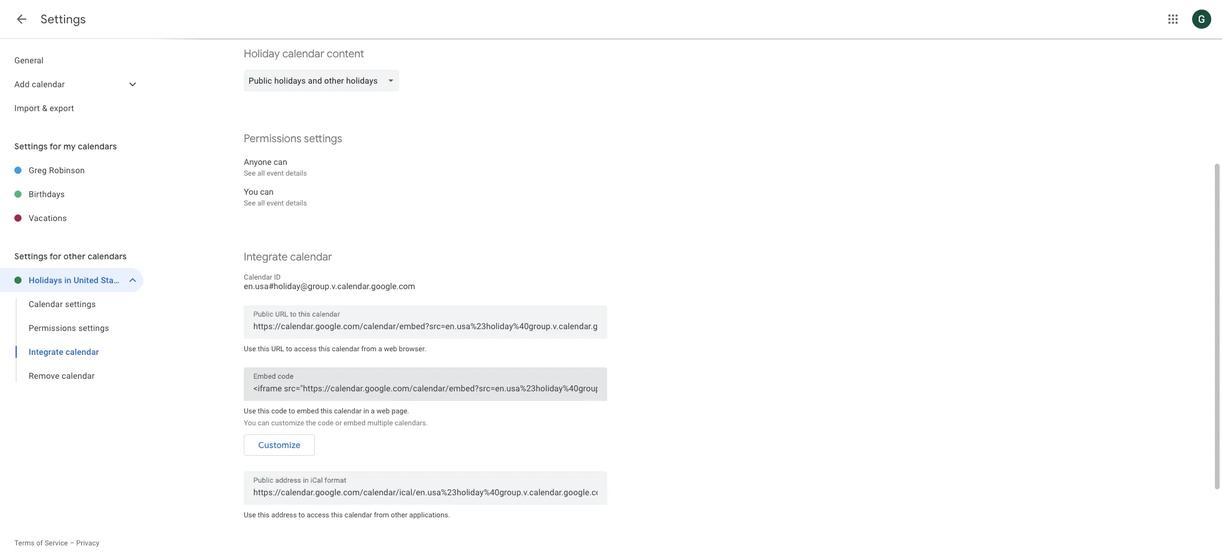 Task type: describe. For each thing, give the bounding box(es) containing it.
use this url to access this calendar from a web browser.
[[244, 345, 426, 353]]

1 horizontal spatial permissions settings
[[244, 132, 342, 146]]

privacy link
[[76, 539, 99, 548]]

1 horizontal spatial integrate
[[244, 251, 288, 264]]

anyone can see all event details
[[244, 157, 307, 178]]

0 vertical spatial settings
[[304, 132, 342, 146]]

all for you
[[258, 199, 265, 208]]

remove calendar
[[29, 371, 95, 381]]

settings heading
[[41, 12, 86, 27]]

web for page.
[[377, 407, 390, 416]]

details for you can
[[286, 199, 307, 208]]

general
[[14, 56, 44, 65]]

import
[[14, 103, 40, 113]]

customize
[[271, 419, 304, 428]]

holidays
[[29, 276, 62, 285]]

vacations
[[29, 213, 67, 223]]

terms of service link
[[14, 539, 68, 548]]

for for other
[[50, 251, 61, 262]]

applications.
[[410, 511, 450, 520]]

customize
[[258, 440, 301, 451]]

0 vertical spatial code
[[271, 407, 287, 416]]

permissions settings inside settings for other calendars tree
[[29, 324, 109, 333]]

can for you can
[[260, 187, 274, 197]]

states
[[101, 276, 126, 285]]

robinson
[[49, 166, 85, 175]]

birthdays
[[29, 190, 65, 199]]

content
[[327, 47, 364, 61]]

you for you can see all event details
[[244, 187, 258, 197]]

calendar id en.usa#holiday@group.v.calendar.google.com
[[244, 273, 416, 291]]

browser.
[[399, 345, 426, 353]]

see for anyone can
[[244, 169, 256, 178]]

access for url
[[294, 345, 317, 353]]

add
[[14, 80, 30, 89]]

remove
[[29, 371, 60, 381]]

details for anyone can
[[286, 169, 307, 178]]

calendars.
[[395, 419, 428, 428]]

use for use this url to access this calendar from a web browser.
[[244, 345, 256, 353]]

birthdays link
[[29, 182, 144, 206]]

holidays in united states
[[29, 276, 126, 285]]

holiday calendar content
[[244, 47, 364, 61]]

privacy
[[76, 539, 99, 548]]

this up you can customize the code or embed multiple calendars.
[[321, 407, 333, 416]]

en.usa#holiday@group.v.calendar.google.com
[[244, 282, 416, 291]]

permissions inside group
[[29, 324, 76, 333]]

1 vertical spatial in
[[364, 407, 369, 416]]

calendars for settings for other calendars
[[88, 251, 127, 262]]

calendars for settings for my calendars
[[78, 141, 117, 152]]

you can customize the code or embed multiple calendars.
[[244, 419, 428, 428]]

access for address
[[307, 511, 330, 520]]

settings for other calendars
[[14, 251, 127, 262]]

greg
[[29, 166, 47, 175]]

tree containing general
[[0, 48, 144, 120]]

vacations tree item
[[0, 206, 144, 230]]

see for you can
[[244, 199, 256, 208]]

from for other
[[374, 511, 389, 520]]

settings for other calendars tree
[[0, 269, 144, 388]]

united
[[74, 276, 99, 285]]

anyone
[[244, 157, 272, 167]]

id
[[274, 273, 281, 282]]

all for anyone
[[258, 169, 265, 178]]

you for you can customize the code or embed multiple calendars.
[[244, 419, 256, 428]]

event for you can
[[267, 199, 284, 208]]



Task type: vqa. For each thing, say whether or not it's contained in the screenshot.
the topmost "other"
yes



Task type: locate. For each thing, give the bounding box(es) containing it.
or
[[336, 419, 342, 428]]

in
[[64, 276, 71, 285], [364, 407, 369, 416]]

0 horizontal spatial calendar
[[29, 300, 63, 309]]

can down anyone can see all event details
[[260, 187, 274, 197]]

access
[[294, 345, 317, 353], [307, 511, 330, 520]]

1 vertical spatial all
[[258, 199, 265, 208]]

1 horizontal spatial a
[[379, 345, 382, 353]]

1 vertical spatial event
[[267, 199, 284, 208]]

for left my
[[50, 141, 61, 152]]

from left browser.
[[361, 345, 377, 353]]

embed up the
[[297, 407, 319, 416]]

permissions settings down calendar settings
[[29, 324, 109, 333]]

1 vertical spatial you
[[244, 419, 256, 428]]

0 vertical spatial use
[[244, 345, 256, 353]]

web
[[384, 345, 397, 353], [377, 407, 390, 416]]

1 vertical spatial see
[[244, 199, 256, 208]]

0 horizontal spatial permissions
[[29, 324, 76, 333]]

0 vertical spatial see
[[244, 169, 256, 178]]

1 vertical spatial embed
[[344, 419, 366, 428]]

None field
[[244, 70, 404, 91]]

all down anyone can see all event details
[[258, 199, 265, 208]]

2 vertical spatial settings
[[78, 324, 109, 333]]

1 vertical spatial web
[[377, 407, 390, 416]]

see inside anyone can see all event details
[[244, 169, 256, 178]]

0 vertical spatial access
[[294, 345, 317, 353]]

1 for from the top
[[50, 141, 61, 152]]

1 vertical spatial from
[[374, 511, 389, 520]]

use this code to embed this calendar in a web page.
[[244, 407, 409, 416]]

2 details from the top
[[286, 199, 307, 208]]

all inside you can see all event details
[[258, 199, 265, 208]]

0 vertical spatial integrate
[[244, 251, 288, 264]]

you left customize
[[244, 419, 256, 428]]

calendars up states
[[88, 251, 127, 262]]

can left customize
[[258, 419, 270, 428]]

go back image
[[14, 12, 29, 26]]

this right url
[[319, 345, 330, 353]]

&
[[42, 103, 47, 113]]

a up the multiple
[[371, 407, 375, 416]]

details
[[286, 169, 307, 178], [286, 199, 307, 208]]

1 vertical spatial permissions
[[29, 324, 76, 333]]

0 vertical spatial can
[[274, 157, 287, 167]]

1 vertical spatial calendars
[[88, 251, 127, 262]]

you can see all event details
[[244, 187, 307, 208]]

event down anyone can see all event details
[[267, 199, 284, 208]]

use this address to access this calendar from other applications.
[[244, 511, 450, 520]]

settings right "go back" image
[[41, 12, 86, 27]]

3 use from the top
[[244, 511, 256, 520]]

1 you from the top
[[244, 187, 258, 197]]

settings
[[304, 132, 342, 146], [65, 300, 96, 309], [78, 324, 109, 333]]

permissions up the anyone
[[244, 132, 302, 146]]

in up the multiple
[[364, 407, 369, 416]]

holidays in united states tree item
[[0, 269, 144, 292]]

1 horizontal spatial in
[[364, 407, 369, 416]]

2 for from the top
[[50, 251, 61, 262]]

address
[[271, 511, 297, 520]]

0 vertical spatial for
[[50, 141, 61, 152]]

0 vertical spatial a
[[379, 345, 382, 353]]

1 vertical spatial can
[[260, 187, 274, 197]]

0 vertical spatial settings
[[41, 12, 86, 27]]

for for my
[[50, 141, 61, 152]]

settings down 'holidays in united states' "link"
[[65, 300, 96, 309]]

event inside you can see all event details
[[267, 199, 284, 208]]

0 horizontal spatial integrate calendar
[[29, 347, 99, 357]]

0 horizontal spatial code
[[271, 407, 287, 416]]

calendar settings
[[29, 300, 96, 309]]

calendar for calendar settings
[[29, 300, 63, 309]]

can inside you can see all event details
[[260, 187, 274, 197]]

0 vertical spatial permissions
[[244, 132, 302, 146]]

1 horizontal spatial embed
[[344, 419, 366, 428]]

1 vertical spatial integrate
[[29, 347, 63, 357]]

0 vertical spatial permissions settings
[[244, 132, 342, 146]]

1 vertical spatial for
[[50, 251, 61, 262]]

2 vertical spatial can
[[258, 419, 270, 428]]

of
[[36, 539, 43, 548]]

vacations link
[[29, 206, 144, 230]]

code up customize
[[271, 407, 287, 416]]

other left applications.
[[391, 511, 408, 520]]

1 vertical spatial permissions settings
[[29, 324, 109, 333]]

settings up the holidays
[[14, 251, 48, 262]]

details inside anyone can see all event details
[[286, 169, 307, 178]]

birthdays tree item
[[0, 182, 144, 206]]

calendars right my
[[78, 141, 117, 152]]

settings for my calendars
[[14, 141, 117, 152]]

code
[[271, 407, 287, 416], [318, 419, 334, 428]]

to
[[286, 345, 293, 353], [289, 407, 295, 416], [299, 511, 305, 520]]

terms
[[14, 539, 35, 548]]

use for use this address to access this calendar from other applications.
[[244, 511, 256, 520]]

other up 'holidays in united states' "link"
[[64, 251, 86, 262]]

1 horizontal spatial other
[[391, 511, 408, 520]]

0 vertical spatial other
[[64, 251, 86, 262]]

multiple
[[368, 419, 393, 428]]

1 see from the top
[[244, 169, 256, 178]]

see
[[244, 169, 256, 178], [244, 199, 256, 208]]

web for browser.
[[384, 345, 397, 353]]

settings for my calendars tree
[[0, 158, 144, 230]]

0 horizontal spatial a
[[371, 407, 375, 416]]

import & export
[[14, 103, 74, 113]]

1 vertical spatial settings
[[14, 141, 48, 152]]

1 vertical spatial a
[[371, 407, 375, 416]]

settings up greg
[[14, 141, 48, 152]]

0 horizontal spatial permissions settings
[[29, 324, 109, 333]]

can
[[274, 157, 287, 167], [260, 187, 274, 197], [258, 419, 270, 428]]

integrate calendar up id
[[244, 251, 332, 264]]

the
[[306, 419, 316, 428]]

settings down calendar settings
[[78, 324, 109, 333]]

to right address
[[299, 511, 305, 520]]

group containing calendar settings
[[0, 292, 144, 388]]

permissions settings
[[244, 132, 342, 146], [29, 324, 109, 333]]

details inside you can see all event details
[[286, 199, 307, 208]]

to up customize
[[289, 407, 295, 416]]

–
[[70, 539, 74, 548]]

settings for settings
[[41, 12, 86, 27]]

2 vertical spatial settings
[[14, 251, 48, 262]]

to right url
[[286, 345, 293, 353]]

calendar inside group
[[29, 300, 63, 309]]

all inside anyone can see all event details
[[258, 169, 265, 178]]

0 vertical spatial integrate calendar
[[244, 251, 332, 264]]

a for from
[[379, 345, 382, 353]]

embed right or
[[344, 419, 366, 428]]

access right url
[[294, 345, 317, 353]]

to for url
[[286, 345, 293, 353]]

1 vertical spatial details
[[286, 199, 307, 208]]

0 vertical spatial from
[[361, 345, 377, 353]]

can right the anyone
[[274, 157, 287, 167]]

you down the anyone
[[244, 187, 258, 197]]

0 vertical spatial event
[[267, 169, 284, 178]]

1 vertical spatial code
[[318, 419, 334, 428]]

0 vertical spatial all
[[258, 169, 265, 178]]

1 horizontal spatial code
[[318, 419, 334, 428]]

a
[[379, 345, 382, 353], [371, 407, 375, 416]]

url
[[271, 345, 284, 353]]

0 vertical spatial calendar
[[244, 273, 272, 282]]

use
[[244, 345, 256, 353], [244, 407, 256, 416], [244, 511, 256, 520]]

1 vertical spatial calendar
[[29, 300, 63, 309]]

calendar inside calendar id en.usa#holiday@group.v.calendar.google.com
[[244, 273, 272, 282]]

0 vertical spatial details
[[286, 169, 307, 178]]

integrate up remove
[[29, 347, 63, 357]]

details down anyone can see all event details
[[286, 199, 307, 208]]

in inside 'holidays in united states' "link"
[[64, 276, 71, 285]]

greg robinson
[[29, 166, 85, 175]]

1 horizontal spatial permissions
[[244, 132, 302, 146]]

you
[[244, 187, 258, 197], [244, 419, 256, 428]]

0 vertical spatial calendars
[[78, 141, 117, 152]]

this up customize
[[258, 407, 270, 416]]

1 event from the top
[[267, 169, 284, 178]]

integrate calendar inside group
[[29, 347, 99, 357]]

service
[[45, 539, 68, 548]]

a for in
[[371, 407, 375, 416]]

this
[[258, 345, 270, 353], [319, 345, 330, 353], [258, 407, 270, 416], [321, 407, 333, 416], [258, 511, 270, 520], [331, 511, 343, 520]]

2 event from the top
[[267, 199, 284, 208]]

details up you can see all event details
[[286, 169, 307, 178]]

this left address
[[258, 511, 270, 520]]

calendar left id
[[244, 273, 272, 282]]

export
[[50, 103, 74, 113]]

embed
[[297, 407, 319, 416], [344, 419, 366, 428]]

add calendar
[[14, 80, 65, 89]]

0 vertical spatial to
[[286, 345, 293, 353]]

1 details from the top
[[286, 169, 307, 178]]

1 vertical spatial other
[[391, 511, 408, 520]]

integrate inside group
[[29, 347, 63, 357]]

1 vertical spatial to
[[289, 407, 295, 416]]

other
[[64, 251, 86, 262], [391, 511, 408, 520]]

integrate calendar
[[244, 251, 332, 264], [29, 347, 99, 357]]

integrate up id
[[244, 251, 288, 264]]

event inside anyone can see all event details
[[267, 169, 284, 178]]

2 you from the top
[[244, 419, 256, 428]]

from left applications.
[[374, 511, 389, 520]]

group
[[0, 292, 144, 388]]

all down the anyone
[[258, 169, 265, 178]]

event for anyone can
[[267, 169, 284, 178]]

0 horizontal spatial integrate
[[29, 347, 63, 357]]

event down the anyone
[[267, 169, 284, 178]]

to for code
[[289, 407, 295, 416]]

in left "united"
[[64, 276, 71, 285]]

permissions down calendar settings
[[29, 324, 76, 333]]

for up the holidays
[[50, 251, 61, 262]]

1 use from the top
[[244, 345, 256, 353]]

0 vertical spatial in
[[64, 276, 71, 285]]

0 horizontal spatial embed
[[297, 407, 319, 416]]

2 vertical spatial use
[[244, 511, 256, 520]]

settings up anyone can see all event details
[[304, 132, 342, 146]]

my
[[64, 141, 76, 152]]

from
[[361, 345, 377, 353], [374, 511, 389, 520]]

0 vertical spatial you
[[244, 187, 258, 197]]

1 vertical spatial settings
[[65, 300, 96, 309]]

permissions
[[244, 132, 302, 146], [29, 324, 76, 333]]

1 horizontal spatial calendar
[[244, 273, 272, 282]]

settings
[[41, 12, 86, 27], [14, 141, 48, 152], [14, 251, 48, 262]]

can for anyone can
[[274, 157, 287, 167]]

integrate calendar up remove calendar
[[29, 347, 99, 357]]

calendar
[[282, 47, 325, 61], [32, 80, 65, 89], [290, 251, 332, 264], [332, 345, 360, 353], [66, 347, 99, 357], [62, 371, 95, 381], [334, 407, 362, 416], [345, 511, 372, 520]]

calendar down the holidays
[[29, 300, 63, 309]]

you inside you can see all event details
[[244, 187, 258, 197]]

web up the multiple
[[377, 407, 390, 416]]

see inside you can see all event details
[[244, 199, 256, 208]]

0 horizontal spatial other
[[64, 251, 86, 262]]

holidays in united states link
[[29, 269, 126, 292]]

2 use from the top
[[244, 407, 256, 416]]

2 vertical spatial to
[[299, 511, 305, 520]]

all
[[258, 169, 265, 178], [258, 199, 265, 208]]

1 horizontal spatial integrate calendar
[[244, 251, 332, 264]]

use for use this code to embed this calendar in a web page.
[[244, 407, 256, 416]]

1 vertical spatial use
[[244, 407, 256, 416]]

this right address
[[331, 511, 343, 520]]

can inside anyone can see all event details
[[274, 157, 287, 167]]

integrate
[[244, 251, 288, 264], [29, 347, 63, 357]]

tree
[[0, 48, 144, 120]]

1 vertical spatial access
[[307, 511, 330, 520]]

calendars
[[78, 141, 117, 152], [88, 251, 127, 262]]

2 see from the top
[[244, 199, 256, 208]]

permissions settings up anyone can see all event details
[[244, 132, 342, 146]]

settings for settings for other calendars
[[14, 251, 48, 262]]

1 vertical spatial integrate calendar
[[29, 347, 99, 357]]

calendar for calendar id en.usa#holiday@group.v.calendar.google.com
[[244, 273, 272, 282]]

a left browser.
[[379, 345, 382, 353]]

greg robinson tree item
[[0, 158, 144, 182]]

to for address
[[299, 511, 305, 520]]

from for a
[[361, 345, 377, 353]]

event
[[267, 169, 284, 178], [267, 199, 284, 208]]

holiday
[[244, 47, 280, 61]]

terms of service – privacy
[[14, 539, 99, 548]]

this left url
[[258, 345, 270, 353]]

access right address
[[307, 511, 330, 520]]

None text field
[[254, 318, 598, 335], [254, 380, 598, 397], [254, 484, 598, 501], [254, 318, 598, 335], [254, 380, 598, 397], [254, 484, 598, 501]]

0 horizontal spatial in
[[64, 276, 71, 285]]

settings for settings for my calendars
[[14, 141, 48, 152]]

calendar
[[244, 273, 272, 282], [29, 300, 63, 309]]

code down use this code to embed this calendar in a web page.
[[318, 419, 334, 428]]

0 vertical spatial embed
[[297, 407, 319, 416]]

0 vertical spatial web
[[384, 345, 397, 353]]

web left browser.
[[384, 345, 397, 353]]

page.
[[392, 407, 409, 416]]

for
[[50, 141, 61, 152], [50, 251, 61, 262]]

1 all from the top
[[258, 169, 265, 178]]

2 all from the top
[[258, 199, 265, 208]]



